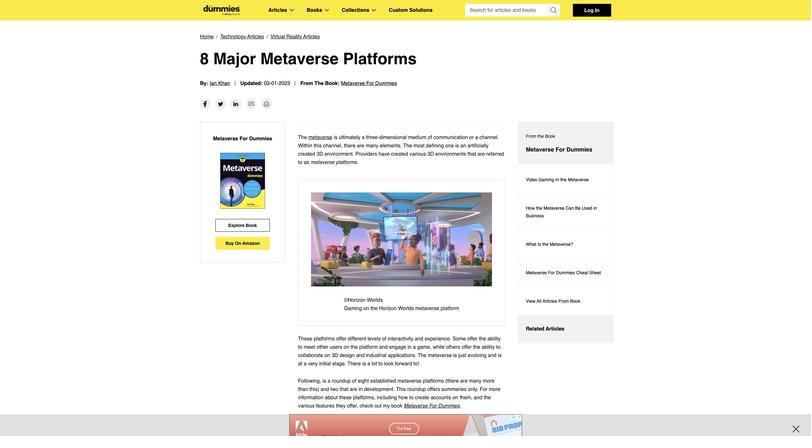 Task type: locate. For each thing, give the bounding box(es) containing it.
0 vertical spatial metaverse for dummies link
[[341, 81, 397, 86]]

1 horizontal spatial book
[[545, 134, 555, 139]]

articles
[[268, 7, 287, 13], [247, 34, 264, 40], [303, 34, 320, 40], [543, 299, 557, 304], [546, 326, 565, 332]]

ian
[[210, 81, 217, 86]]

1 vertical spatial book
[[246, 223, 257, 228]]

0 vertical spatial in
[[595, 7, 600, 13]]

1 vertical spatial platforms
[[423, 378, 444, 384]]

0 vertical spatial worlds
[[367, 297, 383, 303]]

1 horizontal spatial that
[[468, 151, 476, 157]]

Search for articles and books text field
[[465, 4, 548, 17]]

many up the only.
[[469, 378, 482, 384]]

that up "these"
[[340, 386, 349, 392]]

1 vertical spatial platform
[[359, 344, 378, 350]]

eight
[[358, 378, 369, 384]]

is up 'channel,'
[[334, 135, 337, 140]]

platforms up other
[[314, 336, 335, 342]]

explore book
[[228, 223, 257, 228]]

1 vertical spatial in
[[556, 177, 559, 182]]

game,
[[417, 344, 432, 350]]

metaverse for dummies link down platforms at the top
[[341, 81, 397, 86]]

are down "artificially"
[[478, 151, 485, 157]]

a left three-
[[362, 135, 365, 140]]

1 horizontal spatial platform
[[441, 306, 459, 311]]

virtual reality articles
[[271, 34, 320, 40]]

0 horizontal spatial gaming
[[344, 306, 362, 311]]

advertisement region
[[518, 90, 614, 170], [289, 414, 522, 436]]

1 vertical spatial of
[[382, 336, 386, 342]]

in right video at the right top of the page
[[556, 177, 559, 182]]

many inside is ultimately a three-dimensional medium of communication or a channel. within this channel, there are many elements. the most defining one is an artificially created 3d environment. providers have created various 3d environments that are referred to as
[[366, 143, 378, 149]]

more
[[483, 378, 495, 384], [489, 386, 501, 392]]

articles right related
[[546, 326, 565, 332]]

custom
[[389, 7, 408, 13]]

that inside is ultimately a three-dimensional medium of communication or a channel. within this channel, there are many elements. the most defining one is an artificially created 3d environment. providers have created various 3d environments that are referred to as
[[468, 151, 476, 157]]

the inside following, is a roundup of eight established metaverse platforms (there are many more than this) and two that are in development. this roundup offers summaries only. for more information about these platforms, including how to create accounts on them, and the various features they offer, check out my book
[[484, 395, 491, 401]]

gaming inside metaverse for dummies tab list
[[539, 177, 554, 182]]

1 horizontal spatial created
[[391, 151, 408, 157]]

gaming right video at the right top of the page
[[539, 177, 554, 182]]

in
[[594, 206, 597, 211], [408, 344, 412, 350], [359, 386, 363, 392]]

1 horizontal spatial gaming
[[539, 177, 554, 182]]

01-
[[271, 81, 279, 86]]

platform inside ©horizon worlds gaming on the horizon worlds metaverse platform
[[441, 306, 459, 311]]

are right (there
[[460, 378, 468, 384]]

different
[[348, 336, 366, 342]]

a right or
[[475, 135, 478, 140]]

3d down the defining
[[428, 151, 434, 157]]

a up about in the bottom left of the page
[[328, 378, 331, 384]]

1 vertical spatial various
[[298, 403, 315, 409]]

worlds right 'horizon' at the bottom of the page
[[398, 306, 414, 311]]

roundup
[[332, 378, 351, 384], [407, 386, 426, 392]]

2 vertical spatial of
[[352, 378, 356, 384]]

metaverse inside metaverse for dummies tab
[[526, 146, 554, 153]]

3d down the users
[[332, 353, 338, 358]]

interactivity
[[388, 336, 413, 342]]

platforms
[[314, 336, 335, 342], [423, 378, 444, 384]]

1 horizontal spatial in
[[408, 344, 412, 350]]

video gaming in the metaverse link
[[518, 166, 614, 194]]

all
[[537, 299, 542, 304]]

0 horizontal spatial from
[[300, 81, 313, 86]]

look
[[384, 361, 394, 367]]

platforms inside following, is a roundup of eight established metaverse platforms (there are many more than this) and two that are in development. this roundup offers summaries only. for more information about these platforms, including how to create accounts on them, and the various features they offer, check out my book
[[423, 378, 444, 384]]

updated: 03-01-2023
[[240, 81, 290, 86]]

1 vertical spatial that
[[340, 386, 349, 392]]

0 horizontal spatial that
[[340, 386, 349, 392]]

0 vertical spatial advertisement region
[[518, 90, 614, 170]]

1 horizontal spatial of
[[382, 336, 386, 342]]

0 horizontal spatial metaverse for dummies link
[[341, 81, 397, 86]]

1 horizontal spatial many
[[469, 378, 482, 384]]

2 horizontal spatial book
[[570, 299, 580, 304]]

1 vertical spatial ability
[[482, 344, 495, 350]]

offer up just
[[462, 344, 472, 350]]

platform up some
[[441, 306, 459, 311]]

2 horizontal spatial of
[[428, 135, 432, 140]]

platform inside these platforms offer different levels of interactivity and experience. some offer the ability to meet other users on the platform and engage in a game, while others offer the ability to collaborate on 3d design and industrial applications. the metaverse is just evolving and is at a very initial stage. there is a lot to look forward to!
[[359, 344, 378, 350]]

open book categories image
[[325, 9, 329, 12]]

and up industrial
[[379, 344, 388, 350]]

what
[[526, 242, 536, 247]]

©horizon
[[344, 297, 366, 303]]

0 horizontal spatial in
[[359, 386, 363, 392]]

khan
[[218, 81, 230, 86]]

to inside is ultimately a three-dimensional medium of communication or a channel. within this channel, there are many elements. the most defining one is an artificially created 3d environment. providers have created various 3d environments that are referred to as
[[298, 160, 302, 165]]

1 horizontal spatial various
[[410, 151, 426, 157]]

environment.
[[325, 151, 354, 157]]

1 vertical spatial metaverse for dummies link
[[404, 403, 460, 409]]

1 vertical spatial in
[[408, 344, 412, 350]]

various inside following, is a roundup of eight established metaverse platforms (there are many more than this) and two that are in development. this roundup offers summaries only. for more information about these platforms, including how to create accounts on them, and the various features they offer, check out my book
[[298, 403, 315, 409]]

log in
[[584, 7, 600, 13]]

©horizon worlds gaming on the horizon worlds metaverse platform
[[344, 297, 459, 311]]

metaverse link
[[308, 135, 332, 140]]

of right levels
[[382, 336, 386, 342]]

1 horizontal spatial from
[[526, 134, 536, 139]]

there
[[348, 361, 361, 367]]

0 vertical spatial roundup
[[332, 378, 351, 384]]

articles left open article categories image
[[268, 7, 287, 13]]

1 horizontal spatial platforms
[[423, 378, 444, 384]]

metaverse for dummies link down accounts at the right
[[404, 403, 460, 409]]

is left just
[[453, 353, 457, 358]]

roundup up two
[[332, 378, 351, 384]]

metaverse for dummies link for from the book: metaverse for dummies
[[341, 81, 397, 86]]

0 vertical spatial platforms
[[314, 336, 335, 342]]

offer,
[[347, 403, 358, 409]]

how the metaverse can be used in business link
[[518, 194, 614, 230]]

that down "artificially"
[[468, 151, 476, 157]]

0 vertical spatial various
[[410, 151, 426, 157]]

2 vertical spatial in
[[359, 386, 363, 392]]

0 horizontal spatial worlds
[[367, 297, 383, 303]]

custom solutions link
[[389, 6, 433, 14]]

following,
[[298, 378, 321, 384]]

the left most
[[403, 143, 412, 149]]

on inside ©horizon worlds gaming on the horizon worlds metaverse platform
[[364, 306, 369, 311]]

book image image
[[220, 153, 265, 209]]

book:
[[325, 81, 340, 86]]

0 horizontal spatial many
[[366, 143, 378, 149]]

business
[[526, 213, 544, 218]]

1 vertical spatial many
[[469, 378, 482, 384]]

platform
[[441, 306, 459, 311], [359, 344, 378, 350]]

created up as
[[298, 151, 315, 157]]

metaverse for dummies link
[[341, 81, 397, 86], [404, 403, 460, 409]]

book
[[391, 403, 402, 409]]

1 horizontal spatial in
[[595, 7, 600, 13]]

group
[[465, 4, 560, 17]]

established
[[370, 378, 396, 384]]

metaverse?
[[550, 242, 573, 247]]

horizon
[[379, 306, 397, 311]]

what is the metaverse?
[[526, 242, 573, 247]]

is right the following,
[[323, 378, 326, 384]]

these
[[298, 336, 312, 342]]

0 horizontal spatial created
[[298, 151, 315, 157]]

roundup up create at right bottom
[[407, 386, 426, 392]]

1 horizontal spatial roundup
[[407, 386, 426, 392]]

metaverse for dummies tab list
[[518, 122, 614, 344]]

created
[[298, 151, 315, 157], [391, 151, 408, 157]]

0 horizontal spatial various
[[298, 403, 315, 409]]

0 vertical spatial ability
[[488, 336, 501, 342]]

0 vertical spatial many
[[366, 143, 378, 149]]

various
[[410, 151, 426, 157], [298, 403, 315, 409]]

0 vertical spatial of
[[428, 135, 432, 140]]

create
[[415, 395, 429, 401]]

logo image
[[200, 5, 243, 16]]

0 horizontal spatial of
[[352, 378, 356, 384]]

of inside these platforms offer different levels of interactivity and experience. some offer the ability to meet other users on the platform and engage in a game, while others offer the ability to collaborate on 3d design and industrial applications. the metaverse is just evolving and is at a very initial stage. there is a lot to look forward to!
[[382, 336, 386, 342]]

1 horizontal spatial metaverse for dummies link
[[404, 403, 460, 409]]

virtual
[[271, 34, 285, 40]]

1 vertical spatial more
[[489, 386, 501, 392]]

books
[[307, 7, 322, 13]]

a inside following, is a roundup of eight established metaverse platforms (there are many more than this) and two that are in development. this roundup offers summaries only. for more information about these platforms, including how to create accounts on them, and the various features they offer, check out my book
[[328, 378, 331, 384]]

1 horizontal spatial worlds
[[398, 306, 414, 311]]

0 horizontal spatial in
[[556, 177, 559, 182]]

video
[[526, 177, 537, 182]]

of
[[428, 135, 432, 140], [382, 336, 386, 342], [352, 378, 356, 384]]

the left book:
[[315, 81, 324, 86]]

0 horizontal spatial platform
[[359, 344, 378, 350]]

three-
[[366, 135, 380, 140]]

0 vertical spatial in
[[594, 206, 597, 211]]

many down three-
[[366, 143, 378, 149]]

0 vertical spatial book
[[545, 134, 555, 139]]

more right the only.
[[489, 386, 501, 392]]

in inside these platforms offer different levels of interactivity and experience. some offer the ability to meet other users on the platform and engage in a game, while others offer the ability to collaborate on 3d design and industrial applications. the metaverse is just evolving and is at a very initial stage. there is a lot to look forward to!
[[408, 344, 412, 350]]

buy on amazon link
[[216, 237, 270, 250]]

this)
[[310, 386, 319, 392]]

by:
[[200, 81, 208, 86]]

3d
[[317, 151, 323, 157], [428, 151, 434, 157], [332, 353, 338, 358]]

3d down 'this'
[[317, 151, 323, 157]]

platforms inside these platforms offer different levels of interactivity and experience. some offer the ability to meet other users on the platform and engage in a game, while others offer the ability to collaborate on 3d design and industrial applications. the metaverse is just evolving and is at a very initial stage. there is a lot to look forward to!
[[314, 336, 335, 342]]

various down most
[[410, 151, 426, 157]]

solutions
[[409, 7, 433, 13]]

meet
[[304, 344, 315, 350]]

in right the used
[[594, 206, 597, 211]]

of inside following, is a roundup of eight established metaverse platforms (there are many more than this) and two that are in development. this roundup offers summaries only. for more information about these platforms, including how to create accounts on them, and the various features they offer, check out my book
[[352, 378, 356, 384]]

dummies inside tab
[[567, 146, 593, 153]]

updated:
[[240, 81, 263, 86]]

the down game, on the bottom of the page
[[418, 353, 427, 358]]

book
[[545, 134, 555, 139], [246, 223, 257, 228], [570, 299, 580, 304]]

virtual reality articles link
[[271, 33, 320, 41]]

within
[[298, 143, 312, 149]]

of left eight on the bottom
[[352, 378, 356, 384]]

worlds up 'horizon' at the bottom of the page
[[367, 297, 383, 303]]

platform down levels
[[359, 344, 378, 350]]

1 vertical spatial gaming
[[344, 306, 362, 311]]

elements.
[[380, 143, 402, 149]]

on inside following, is a roundup of eight established metaverse platforms (there are many more than this) and two that are in development. this roundup offers summaries only. for more information about these platforms, including how to create accounts on them, and the various features they offer, check out my book
[[453, 395, 458, 401]]

in down eight on the bottom
[[359, 386, 363, 392]]

a right at at the left of page
[[304, 361, 307, 367]]

in right log
[[595, 7, 600, 13]]

medium
[[408, 135, 426, 140]]

is inside following, is a roundup of eight established metaverse platforms (there are many more than this) and two that are in development. this roundup offers summaries only. for more information about these platforms, including how to create accounts on them, and the various features they offer, check out my book
[[323, 378, 326, 384]]

1 vertical spatial metaverse for dummies
[[526, 146, 593, 153]]

in up applications. in the bottom of the page
[[408, 344, 412, 350]]

platforms.
[[336, 160, 358, 165]]

0 vertical spatial platform
[[441, 306, 459, 311]]

1 horizontal spatial 3d
[[332, 353, 338, 358]]

providers
[[356, 151, 377, 157]]

log
[[584, 7, 594, 13]]

more down evolving
[[483, 378, 495, 384]]

the inside ©horizon worlds gaming on the horizon worlds metaverse platform
[[371, 306, 378, 311]]

for inside metaverse for dummies cheat sheet link
[[548, 270, 555, 275]]

8
[[200, 49, 209, 68]]

two
[[331, 386, 339, 392]]

platforms up offers
[[423, 378, 444, 384]]

the inside "how the metaverse can be used in business"
[[536, 206, 542, 211]]

2 horizontal spatial from
[[559, 299, 569, 304]]

in
[[595, 7, 600, 13], [556, 177, 559, 182]]

that inside following, is a roundup of eight established metaverse platforms (there are many more than this) and two that are in development. this roundup offers summaries only. for more information about these platforms, including how to create accounts on them, and the various features they offer, check out my book
[[340, 386, 349, 392]]

2 vertical spatial book
[[570, 299, 580, 304]]

and left two
[[321, 386, 329, 392]]

0 vertical spatial metaverse for dummies
[[213, 136, 272, 142]]

gaming
[[539, 177, 554, 182], [344, 306, 362, 311]]

are up "these"
[[350, 386, 357, 392]]

2 horizontal spatial in
[[594, 206, 597, 211]]

gaming down '©horizon'
[[344, 306, 362, 311]]

0 vertical spatial gaming
[[539, 177, 554, 182]]

related articles tab
[[518, 316, 614, 342]]

0 vertical spatial from
[[300, 81, 313, 86]]

0 horizontal spatial platforms
[[314, 336, 335, 342]]

initial
[[319, 361, 331, 367]]

1 vertical spatial from
[[526, 134, 536, 139]]

0 vertical spatial that
[[468, 151, 476, 157]]

while
[[433, 344, 445, 350]]

from inside metaverse for dummies tab
[[526, 134, 536, 139]]

of up the defining
[[428, 135, 432, 140]]

on down '©horizon'
[[364, 306, 369, 311]]

for
[[366, 81, 374, 86], [240, 136, 248, 142], [556, 146, 565, 153], [548, 270, 555, 275], [480, 386, 488, 392], [429, 403, 437, 409]]

metaverse inside ©horizon worlds gaming on the horizon worlds metaverse platform
[[415, 306, 439, 311]]

features
[[316, 403, 335, 409]]

metaverse inside these platforms offer different levels of interactivity and experience. some offer the ability to meet other users on the platform and engage in a game, while others offer the ability to collaborate on 3d design and industrial applications. the metaverse is just evolving and is at a very initial stage. there is a lot to look forward to!
[[428, 353, 452, 358]]

various down information
[[298, 403, 315, 409]]

platforms,
[[353, 395, 376, 401]]

and up there
[[356, 353, 365, 358]]

on down summaries
[[453, 395, 458, 401]]

1 horizontal spatial metaverse for dummies
[[526, 146, 593, 153]]

2023
[[279, 81, 290, 86]]

created down elements.
[[391, 151, 408, 157]]

accounts
[[431, 395, 451, 401]]

0 horizontal spatial metaverse for dummies
[[213, 136, 272, 142]]

are
[[357, 143, 364, 149], [478, 151, 485, 157], [460, 378, 468, 384], [350, 386, 357, 392]]

articles inside button
[[546, 326, 565, 332]]



Task type: vqa. For each thing, say whether or not it's contained in the screenshot.
'Article' to the bottom
no



Task type: describe. For each thing, give the bounding box(es) containing it.
dimensional
[[380, 135, 407, 140]]

at
[[298, 361, 302, 367]]

2 created from the left
[[391, 151, 408, 157]]

related
[[526, 326, 545, 332]]

articles right reality
[[303, 34, 320, 40]]

1 vertical spatial roundup
[[407, 386, 426, 392]]

on up 'initial'
[[325, 353, 330, 358]]

metaverse for dummies link for .
[[404, 403, 460, 409]]

offer right some
[[467, 336, 478, 342]]

an
[[460, 143, 466, 149]]

lot
[[372, 361, 377, 367]]

are up providers
[[357, 143, 364, 149]]

communication
[[434, 135, 468, 140]]

metaverse inside "how the metaverse can be used in business"
[[544, 206, 565, 211]]

how the metaverse can be used in business
[[526, 206, 597, 218]]

in inside "how the metaverse can be used in business"
[[594, 206, 597, 211]]

metaverse for dummies .
[[404, 403, 461, 409]]

in inside metaverse for dummies tab list
[[556, 177, 559, 182]]

metaverse inside metaverse for dummies cheat sheet link
[[526, 270, 547, 275]]

metaverse inside 'video gaming in the metaverse' link
[[568, 177, 589, 182]]

ian khan link
[[210, 81, 230, 86]]

open article categories image
[[290, 9, 294, 12]]

some
[[453, 336, 466, 342]]

most
[[414, 143, 425, 149]]

explore book link
[[216, 219, 270, 232]]

collaborate
[[298, 353, 323, 358]]

a left lot
[[367, 361, 370, 367]]

for inside metaverse for dummies tab
[[556, 146, 565, 153]]

out
[[375, 403, 382, 409]]

only.
[[468, 386, 478, 392]]

explore
[[228, 223, 245, 228]]

2 vertical spatial from
[[559, 299, 569, 304]]

view all articles from book link
[[518, 287, 614, 316]]

is right evolving
[[498, 353, 502, 358]]

what is the metaverse? link
[[518, 230, 614, 259]]

buy on amazon
[[226, 240, 260, 246]]

can
[[566, 206, 574, 211]]

articles right 'all' at the bottom of page
[[543, 299, 557, 304]]

the up within at the top of the page
[[298, 135, 307, 140]]

them,
[[460, 395, 473, 401]]

many inside following, is a roundup of eight established metaverse platforms (there are many more than this) and two that are in development. this roundup offers summaries only. for more information about these platforms, including how to create accounts on them, and the various features they offer, check out my book
[[469, 378, 482, 384]]

0 horizontal spatial book
[[246, 223, 257, 228]]

technology articles
[[220, 34, 264, 40]]

this
[[314, 143, 322, 149]]

industrial
[[366, 353, 387, 358]]

1 vertical spatial worlds
[[398, 306, 414, 311]]

evolving
[[468, 353, 487, 358]]

environments
[[436, 151, 466, 157]]

offer up the users
[[336, 336, 346, 342]]

channel,
[[323, 143, 343, 149]]

3d inside these platforms offer different levels of interactivity and experience. some offer the ability to meet other users on the platform and engage in a game, while others offer the ability to collaborate on 3d design and industrial applications. the metaverse is just evolving and is at a very initial stage. there is a lot to look forward to!
[[332, 353, 338, 358]]

metaverse for dummies inside tab
[[526, 146, 593, 153]]

in inside following, is a roundup of eight established metaverse platforms (there are many more than this) and two that are in development. this roundup offers summaries only. for more information about these platforms, including how to create accounts on them, and the various features they offer, check out my book
[[359, 386, 363, 392]]

cookie consent banner dialog
[[0, 413, 811, 436]]

channel.
[[480, 135, 499, 140]]

cheat
[[576, 270, 588, 275]]

metaverse for dummies cheat sheet link
[[518, 259, 614, 287]]

a left game, on the bottom of the page
[[413, 344, 416, 350]]

the inside these platforms offer different levels of interactivity and experience. some offer the ability to meet other users on the platform and engage in a game, while others offer the ability to collaborate on 3d design and industrial applications. the metaverse is just evolving and is at a very initial stage. there is a lot to look forward to!
[[418, 353, 427, 358]]

log in link
[[573, 4, 611, 17]]

be
[[575, 206, 581, 211]]

reality
[[286, 34, 302, 40]]

home link
[[200, 33, 214, 41]]

of inside is ultimately a three-dimensional medium of communication or a channel. within this channel, there are many elements. the most defining one is an artificially created 3d environment. providers have created various 3d environments that are referred to as
[[428, 135, 432, 140]]

for inside following, is a roundup of eight established metaverse platforms (there are many more than this) and two that are in development. this roundup offers summaries only. for more information about these platforms, including how to create accounts on them, and the various features they offer, check out my book
[[480, 386, 488, 392]]

they
[[336, 403, 346, 409]]

0 horizontal spatial roundup
[[332, 378, 351, 384]]

from for from the book: metaverse for dummies
[[300, 81, 313, 86]]

technology
[[220, 34, 246, 40]]

related articles
[[526, 326, 565, 332]]

how
[[399, 395, 408, 401]]

by: ian khan
[[200, 81, 230, 86]]

others
[[446, 344, 460, 350]]

articles left virtual at the left of page
[[247, 34, 264, 40]]

and down the only.
[[474, 395, 482, 401]]

amazon
[[242, 240, 260, 246]]

view all articles from book
[[526, 299, 580, 304]]

gaming inside ©horizon worlds gaming on the horizon worlds metaverse platform
[[344, 306, 362, 311]]

metaverse for dummies tab
[[518, 122, 614, 164]]

0 horizontal spatial 3d
[[317, 151, 323, 157]]

used
[[582, 206, 592, 211]]

metaverse platforms.
[[311, 160, 358, 165]]

(there
[[445, 378, 459, 384]]

book inside metaverse for dummies tab
[[545, 134, 555, 139]]

platforms
[[343, 49, 417, 68]]

buy
[[226, 240, 234, 246]]

engage
[[389, 344, 406, 350]]

on up design
[[344, 344, 349, 350]]

how
[[526, 206, 535, 211]]

various inside is ultimately a three-dimensional medium of communication or a channel. within this channel, there are many elements. the most defining one is an artificially created 3d environment. providers have created various 3d environments that are referred to as
[[410, 151, 426, 157]]

0 vertical spatial more
[[483, 378, 495, 384]]

check
[[360, 403, 373, 409]]

is left an
[[455, 143, 459, 149]]

home
[[200, 34, 214, 40]]

including
[[377, 395, 397, 401]]

this
[[396, 386, 406, 392]]

screenshot of the gaming environment on the horizon worlds metaverse platform image
[[311, 193, 492, 286]]

metaverse for dummies cheat sheet
[[526, 270, 601, 275]]

custom solutions
[[389, 7, 433, 13]]

.
[[460, 403, 461, 409]]

experience.
[[425, 336, 451, 342]]

open collections list image
[[372, 9, 376, 12]]

about
[[325, 395, 338, 401]]

artificially
[[468, 143, 489, 149]]

the inside metaverse for dummies tab
[[538, 134, 544, 139]]

have
[[379, 151, 390, 157]]

from the book: metaverse for dummies
[[300, 81, 397, 86]]

ultimately
[[339, 135, 360, 140]]

2 horizontal spatial 3d
[[428, 151, 434, 157]]

1 vertical spatial advertisement region
[[289, 414, 522, 436]]

defining
[[426, 143, 444, 149]]

view
[[526, 299, 536, 304]]

metaverse inside following, is a roundup of eight established metaverse platforms (there are many more than this) and two that are in development. this roundup offers summaries only. for more information about these platforms, including how to create accounts on them, and the various features they offer, check out my book
[[398, 378, 422, 384]]

the inside is ultimately a three-dimensional medium of communication or a channel. within this channel, there are many elements. the most defining one is an artificially created 3d environment. providers have created various 3d environments that are referred to as
[[403, 143, 412, 149]]

referred
[[486, 151, 504, 157]]

and right evolving
[[488, 353, 497, 358]]

my
[[383, 403, 390, 409]]

one
[[445, 143, 454, 149]]

is right there
[[362, 361, 366, 367]]

information
[[298, 395, 323, 401]]

is
[[538, 242, 541, 247]]

forward
[[395, 361, 412, 367]]

from for from the book
[[526, 134, 536, 139]]

is ultimately a three-dimensional medium of communication or a channel. within this channel, there are many elements. the most defining one is an artificially created 3d environment. providers have created various 3d environments that are referred to as
[[298, 135, 504, 165]]

to inside following, is a roundup of eight established metaverse platforms (there are many more than this) and two that are in development. this roundup offers summaries only. for more information about these platforms, including how to create accounts on them, and the various features they offer, check out my book
[[409, 395, 414, 401]]

and up game, on the bottom of the page
[[415, 336, 423, 342]]

the metaverse
[[298, 135, 332, 140]]

1 created from the left
[[298, 151, 315, 157]]



